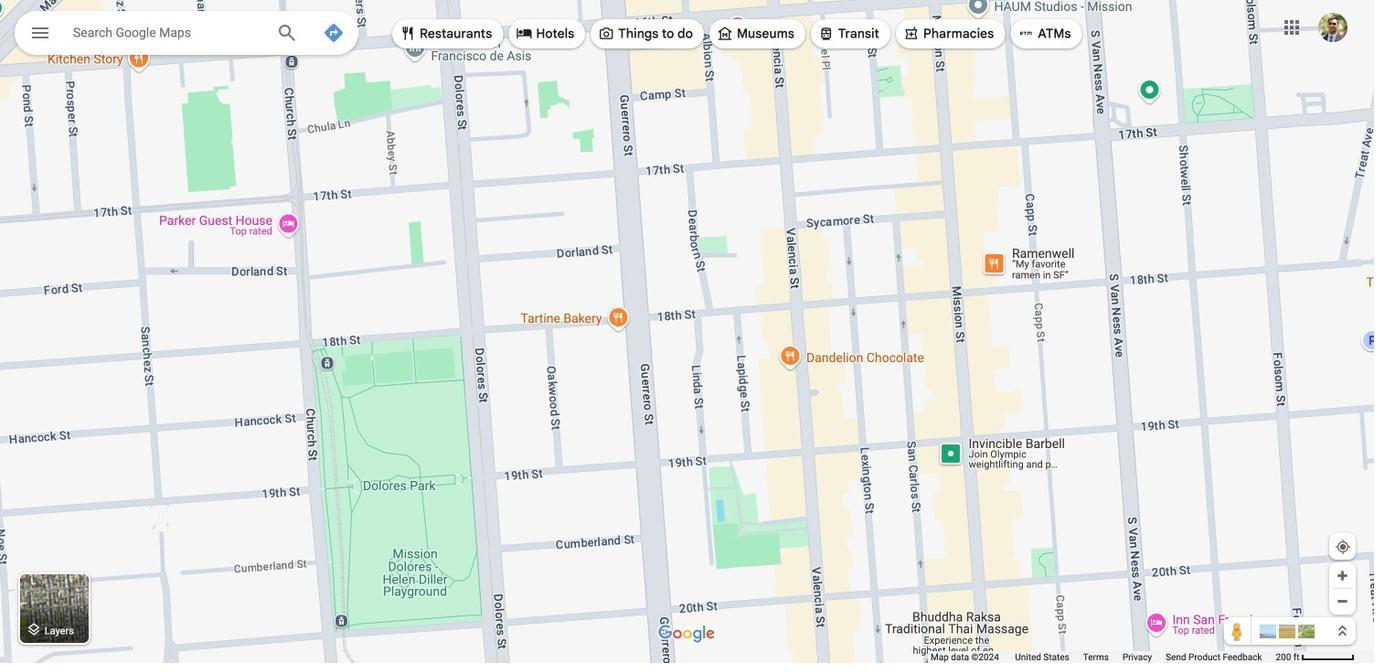 Task type: describe. For each thing, give the bounding box(es) containing it.
google account: omkar savant  
(omkar@adept.ai) image
[[1319, 13, 1348, 42]]

none search field inside google maps element
[[15, 11, 359, 59]]

none field inside google maps element
[[73, 21, 262, 43]]

show your location image
[[1336, 539, 1352, 555]]



Task type: locate. For each thing, give the bounding box(es) containing it.
zoom in image
[[1336, 569, 1350, 583]]

None search field
[[15, 11, 359, 59]]

google maps element
[[0, 0, 1375, 663]]

None field
[[73, 21, 262, 43]]

zoom out image
[[1336, 595, 1350, 608]]

show street view coverage image
[[1225, 617, 1252, 645]]



Task type: vqa. For each thing, say whether or not it's contained in the screenshot.
Add your business "link"
no



